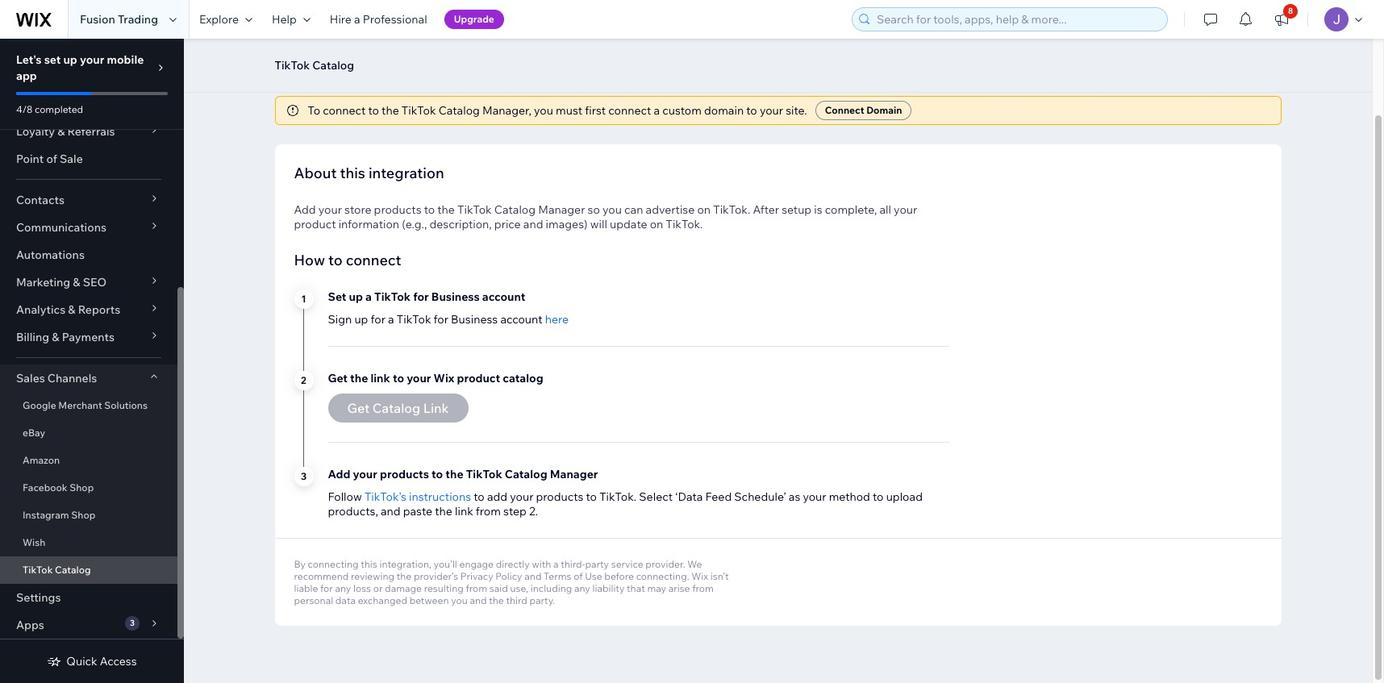 Task type: locate. For each thing, give the bounding box(es) containing it.
0 horizontal spatial on
[[650, 217, 663, 231]]

2 vertical spatial products
[[536, 490, 584, 504]]

liability
[[592, 582, 625, 594]]

tiktok catalog button
[[267, 53, 362, 77]]

provider.
[[646, 558, 685, 570]]

2 horizontal spatial you
[[603, 202, 622, 217]]

link left add
[[455, 504, 473, 519]]

that
[[627, 582, 645, 594]]

of left use
[[574, 570, 583, 582]]

method
[[829, 490, 870, 504]]

sale
[[60, 152, 83, 166]]

analytics & reports
[[16, 302, 120, 317]]

settings
[[16, 590, 61, 605]]

business down description,
[[431, 290, 480, 304]]

account down 'price'
[[482, 290, 525, 304]]

to left add
[[474, 490, 485, 504]]

the right (e.g.,
[[437, 202, 455, 217]]

a right "sign"
[[388, 312, 394, 327]]

catalog left 'images)'
[[494, 202, 536, 217]]

1 vertical spatial tiktok catalog
[[23, 564, 91, 576]]

to right how
[[328, 251, 343, 269]]

amazon link
[[0, 447, 177, 474]]

this up loss
[[361, 558, 377, 570]]

to up "manager,"
[[513, 55, 524, 69]]

& for billing
[[52, 330, 59, 344]]

any
[[335, 582, 351, 594], [574, 582, 590, 594]]

paste
[[403, 504, 432, 519]]

0 horizontal spatial 3
[[130, 618, 135, 628]]

1 vertical spatial of
[[574, 570, 583, 582]]

up right the set
[[63, 52, 77, 67]]

this inside by connecting this integration, you'll engage directly with a third-party service provider. we recommend reviewing the provider's privacy policy and terms of use before connecting. wix isn't liable for any loss or damage resulting from said use, including any liability that may arise from personal data exchanged between you and the third party.
[[361, 558, 377, 570]]

instagram shop link
[[0, 502, 177, 529]]

description,
[[429, 217, 492, 231]]

0 horizontal spatial link
[[371, 371, 390, 386]]

3
[[301, 470, 307, 482], [130, 618, 135, 628]]

1 vertical spatial products
[[380, 467, 429, 482]]

provider's
[[414, 570, 458, 582]]

2 horizontal spatial tiktok.
[[713, 202, 750, 217]]

add up follow
[[328, 467, 350, 482]]

you right so at the left
[[603, 202, 622, 217]]

damage
[[385, 582, 422, 594]]

any down third-
[[574, 582, 590, 594]]

instagram
[[23, 509, 69, 521]]

2
[[301, 374, 306, 386]]

0 vertical spatial 3
[[301, 470, 307, 482]]

connect domain
[[825, 104, 902, 116]]

1 horizontal spatial wix
[[691, 570, 708, 582]]

loss
[[353, 582, 371, 594]]

your up follow
[[353, 467, 377, 482]]

0 horizontal spatial upgrade
[[308, 55, 354, 69]]

any left loss
[[335, 582, 351, 594]]

1 vertical spatial account
[[500, 312, 543, 327]]

must
[[556, 103, 582, 118]]

amazon
[[23, 454, 60, 466]]

link right the get
[[371, 371, 390, 386]]

catalog inside button
[[312, 58, 354, 73]]

your left mobile
[[80, 52, 104, 67]]

the inside add your store products to the tiktok catalog manager so you can advertise on tiktok. after setup is complete, all your product information (e.g., description, price and images) will update on tiktok.
[[437, 202, 455, 217]]

for up get the link to your wix product catalog in the left of the page
[[434, 312, 448, 327]]

help button
[[262, 0, 320, 39]]

1 vertical spatial upgrade
[[308, 55, 354, 69]]

0 horizontal spatial tiktok.
[[599, 490, 637, 504]]

1 vertical spatial you
[[603, 202, 622, 217]]

1 vertical spatial add
[[328, 467, 350, 482]]

your
[[80, 52, 104, 67], [760, 103, 783, 118], [318, 202, 342, 217], [894, 202, 917, 217], [407, 371, 431, 386], [353, 467, 377, 482], [510, 490, 533, 504], [803, 490, 826, 504]]

0 vertical spatial tiktok catalog
[[275, 58, 354, 73]]

of left 'sale'
[[46, 152, 57, 166]]

the inside to add your products to tiktok. select 'data feed schedule' as your method to upload products, and paste the link from step 2.
[[435, 504, 452, 519]]

analytics & reports button
[[0, 296, 177, 323]]

products up follow tiktok's instructions
[[380, 467, 429, 482]]

business up get the link to your wix product catalog in the left of the page
[[451, 312, 498, 327]]

8 button
[[1264, 0, 1299, 39]]

catalog left "manager,"
[[439, 103, 480, 118]]

the
[[526, 55, 544, 69], [382, 103, 399, 118], [437, 202, 455, 217], [350, 371, 368, 386], [446, 467, 463, 482], [435, 504, 452, 519], [397, 570, 412, 582], [489, 594, 504, 607]]

engage
[[459, 558, 494, 570]]

the up to connect to the tiktok catalog manager, you must first connect a custom domain to your site.
[[526, 55, 544, 69]]

products for your
[[374, 202, 421, 217]]

for
[[413, 290, 429, 304], [371, 312, 385, 327], [434, 312, 448, 327], [320, 582, 333, 594]]

marketing & seo button
[[0, 269, 177, 296]]

& right billing
[[52, 330, 59, 344]]

upgrade down hire
[[308, 55, 354, 69]]

products right 'step'
[[536, 490, 584, 504]]

policy
[[495, 570, 522, 582]]

to down premium
[[368, 103, 379, 118]]

0 vertical spatial shop
[[70, 482, 94, 494]]

upgrade up upgrade to a premium plan to connect to the tiktok catalog manager.
[[454, 13, 494, 25]]

first
[[585, 103, 606, 118]]

you
[[534, 103, 553, 118], [603, 202, 622, 217], [451, 594, 468, 607]]

personal
[[294, 594, 333, 607]]

1 vertical spatial wix
[[691, 570, 708, 582]]

wish link
[[0, 529, 177, 557]]

set up a tiktok for business account sign up for a tiktok for business account here
[[328, 290, 569, 327]]

0 vertical spatial of
[[46, 152, 57, 166]]

manager left so at the left
[[538, 202, 585, 217]]

up right set
[[349, 290, 363, 304]]

wix
[[434, 371, 454, 386], [691, 570, 708, 582]]

products down integration
[[374, 202, 421, 217]]

to up 'instructions'
[[432, 467, 443, 482]]

service
[[611, 558, 643, 570]]

you down privacy
[[451, 594, 468, 607]]

upgrade inside button
[[454, 13, 494, 25]]

will
[[590, 217, 607, 231]]

connect
[[825, 104, 864, 116]]

1 horizontal spatial you
[[534, 103, 553, 118]]

catalog down wish link
[[55, 564, 91, 576]]

tiktok down "help" button
[[275, 58, 310, 73]]

to connect to the tiktok catalog manager, you must first connect a custom domain to your site.
[[308, 103, 807, 118]]

this up store
[[340, 164, 365, 182]]

tiktok's
[[364, 490, 406, 504]]

shop down amazon link
[[70, 482, 94, 494]]

0 vertical spatial add
[[294, 202, 316, 217]]

tiktok catalog up settings
[[23, 564, 91, 576]]

product left catalog
[[457, 371, 500, 386]]

0 vertical spatial product
[[294, 217, 336, 231]]

& down completed at the left
[[57, 124, 65, 139]]

2 vertical spatial up
[[354, 312, 368, 327]]

tiktok. right can
[[666, 217, 703, 231]]

for right liable
[[320, 582, 333, 594]]

tiktok inside button
[[275, 58, 310, 73]]

add for add your store products to the tiktok catalog manager so you can advertise on tiktok. after setup is complete, all your product information (e.g., description, price and images) will update on tiktok.
[[294, 202, 316, 217]]

2 any from the left
[[574, 582, 590, 594]]

1 horizontal spatial any
[[574, 582, 590, 594]]

set
[[328, 290, 346, 304]]

the right paste
[[435, 504, 452, 519]]

1 horizontal spatial of
[[574, 570, 583, 582]]

wish
[[23, 536, 45, 548]]

facebook
[[23, 482, 67, 494]]

0 horizontal spatial add
[[294, 202, 316, 217]]

add inside add your store products to the tiktok catalog manager so you can advertise on tiktok. after setup is complete, all your product information (e.g., description, price and images) will update on tiktok.
[[294, 202, 316, 217]]

tiktok inside add your store products to the tiktok catalog manager so you can advertise on tiktok. after setup is complete, all your product information (e.g., description, price and images) will update on tiktok.
[[457, 202, 492, 217]]

shop down facebook shop link
[[71, 509, 95, 521]]

integration,
[[379, 558, 431, 570]]

your inside the let's set up your mobile app
[[80, 52, 104, 67]]

catalog down hire
[[312, 58, 354, 73]]

account left here
[[500, 312, 543, 327]]

1 horizontal spatial upgrade
[[454, 13, 494, 25]]

tiktok catalog inside sidebar element
[[23, 564, 91, 576]]

here
[[545, 312, 569, 327]]

tiktok up get the link to your wix product catalog in the left of the page
[[397, 312, 431, 327]]

integration
[[369, 164, 444, 182]]

shop inside instagram shop link
[[71, 509, 95, 521]]

1 horizontal spatial 3
[[301, 470, 307, 482]]

settings link
[[0, 584, 177, 611]]

connect right the first
[[608, 103, 651, 118]]

tiktok catalog up to
[[275, 58, 354, 73]]

tiktok. left "after"
[[713, 202, 750, 217]]

shop for instagram shop
[[71, 509, 95, 521]]

wix down set up a tiktok for business account sign up for a tiktok for business account here
[[434, 371, 454, 386]]

instagram shop
[[23, 509, 95, 521]]

may
[[647, 582, 666, 594]]

from left said
[[466, 582, 487, 594]]

0 horizontal spatial any
[[335, 582, 351, 594]]

connect down information
[[346, 251, 401, 269]]

all
[[880, 202, 891, 217]]

products inside add your store products to the tiktok catalog manager so you can advertise on tiktok. after setup is complete, all your product information (e.g., description, price and images) will update on tiktok.
[[374, 202, 421, 217]]

get the link to your wix product catalog
[[328, 371, 543, 386]]

add
[[487, 490, 507, 504]]

upload
[[886, 490, 923, 504]]

upgrade for upgrade
[[454, 13, 494, 25]]

facebook shop
[[23, 482, 94, 494]]

to right domain
[[746, 103, 757, 118]]

get
[[328, 371, 348, 386]]

instructions
[[409, 490, 471, 504]]

your right as
[[803, 490, 826, 504]]

for right "sign"
[[371, 312, 385, 327]]

0 vertical spatial products
[[374, 202, 421, 217]]

1 horizontal spatial link
[[455, 504, 473, 519]]

1 vertical spatial manager
[[550, 467, 598, 482]]

shop for facebook shop
[[70, 482, 94, 494]]

product up how
[[294, 217, 336, 231]]

0 horizontal spatial you
[[451, 594, 468, 607]]

0 horizontal spatial product
[[294, 217, 336, 231]]

manager inside add your store products to the tiktok catalog manager so you can advertise on tiktok. after setup is complete, all your product information (e.g., description, price and images) will update on tiktok.
[[538, 202, 585, 217]]

quick access button
[[47, 654, 137, 669]]

by connecting this integration, you'll engage directly with a third-party service provider. we recommend reviewing the provider's privacy policy and terms of use before connecting. wix isn't liable for any loss or damage resulting from said use, including any liability that may arise from personal data exchanged between you and the third party.
[[294, 558, 729, 607]]

a right 'with'
[[553, 558, 559, 570]]

your left site.
[[760, 103, 783, 118]]

to right 2.
[[586, 490, 597, 504]]

2.
[[529, 504, 538, 519]]

tiktok. left select
[[599, 490, 637, 504]]

you left must
[[534, 103, 553, 118]]

products inside to add your products to tiktok. select 'data feed schedule' as your method to upload products, and paste the link from step 2.
[[536, 490, 584, 504]]

tiktok up to connect to the tiktok catalog manager, you must first connect a custom domain to your site.
[[546, 55, 580, 69]]

shop inside facebook shop link
[[70, 482, 94, 494]]

tiktok down wish
[[23, 564, 53, 576]]

wix left isn't
[[691, 570, 708, 582]]

0 horizontal spatial tiktok catalog
[[23, 564, 91, 576]]

2 vertical spatial you
[[451, 594, 468, 607]]

1 vertical spatial 3
[[130, 618, 135, 628]]

tiktok left 'price'
[[457, 202, 492, 217]]

&
[[57, 124, 65, 139], [73, 275, 80, 290], [68, 302, 75, 317], [52, 330, 59, 344]]

feed
[[705, 490, 732, 504]]

tiktok up add
[[466, 467, 502, 482]]

0 horizontal spatial of
[[46, 152, 57, 166]]

follow tiktok's instructions
[[328, 490, 471, 504]]

1 vertical spatial shop
[[71, 509, 95, 521]]

you inside by connecting this integration, you'll engage directly with a third-party service provider. we recommend reviewing the provider's privacy policy and terms of use before connecting. wix isn't liable for any loss or damage resulting from said use, including any liability that may arise from personal data exchanged between you and the third party.
[[451, 594, 468, 607]]

merchant
[[58, 399, 102, 411]]

from left 'step'
[[476, 504, 501, 519]]

catalog inside sidebar element
[[55, 564, 91, 576]]

1 horizontal spatial tiktok catalog
[[275, 58, 354, 73]]

your down set up a tiktok for business account sign up for a tiktok for business account here
[[407, 371, 431, 386]]

add your products to the tiktok catalog manager
[[328, 467, 598, 482]]

product
[[294, 217, 336, 231], [457, 371, 500, 386]]

0 vertical spatial upgrade
[[454, 13, 494, 25]]

point
[[16, 152, 44, 166]]

on right can
[[650, 217, 663, 231]]

how
[[294, 251, 325, 269]]

1 vertical spatial link
[[455, 504, 473, 519]]

link
[[371, 371, 390, 386], [455, 504, 473, 519]]

connect domain button
[[815, 101, 912, 120]]

0 vertical spatial up
[[63, 52, 77, 67]]

your right all
[[894, 202, 917, 217]]

tiktok catalog for tiktok catalog button
[[275, 58, 354, 73]]

0 vertical spatial wix
[[434, 371, 454, 386]]

tiktok catalog inside button
[[275, 58, 354, 73]]

1 vertical spatial this
[[361, 558, 377, 570]]

a right set
[[365, 290, 372, 304]]

& left "reports"
[[68, 302, 75, 317]]

0 horizontal spatial wix
[[434, 371, 454, 386]]

up right "sign"
[[354, 312, 368, 327]]

on right advertise
[[697, 202, 711, 217]]

sales channels
[[16, 371, 97, 386]]

0 vertical spatial link
[[371, 371, 390, 386]]

before
[[604, 570, 634, 582]]

said
[[489, 582, 508, 594]]

1 horizontal spatial add
[[328, 467, 350, 482]]

0 vertical spatial manager
[[538, 202, 585, 217]]

0 vertical spatial this
[[340, 164, 365, 182]]

& left seo
[[73, 275, 80, 290]]

1 vertical spatial product
[[457, 371, 500, 386]]

billing & payments button
[[0, 323, 177, 351]]

manager up to add your products to tiktok. select 'data feed schedule' as your method to upload products, and paste the link from step 2.
[[550, 467, 598, 482]]

to down integration
[[424, 202, 435, 217]]



Task type: vqa. For each thing, say whether or not it's contained in the screenshot.
Reminders for Tasks & Reminders 0
no



Task type: describe. For each thing, give the bounding box(es) containing it.
to left upload
[[873, 490, 884, 504]]

ebay
[[23, 427, 45, 439]]

point of sale link
[[0, 145, 177, 173]]

manager.
[[627, 55, 676, 69]]

site.
[[786, 103, 807, 118]]

connecting
[[308, 558, 359, 570]]

add your store products to the tiktok catalog manager so you can advertise on tiktok. after setup is complete, all your product information (e.g., description, price and images) will update on tiktok.
[[294, 202, 917, 231]]

isn't
[[710, 570, 729, 582]]

you inside add your store products to the tiktok catalog manager so you can advertise on tiktok. after setup is complete, all your product information (e.g., description, price and images) will update on tiktok.
[[603, 202, 622, 217]]

tiktok right set
[[374, 290, 411, 304]]

update
[[610, 217, 647, 231]]

tiktok down premium
[[402, 103, 436, 118]]

party.
[[530, 594, 555, 607]]

loyalty & referrals button
[[0, 118, 177, 145]]

help
[[272, 12, 297, 27]]

the down premium
[[382, 103, 399, 118]]

professional
[[363, 12, 427, 27]]

1 horizontal spatial tiktok.
[[666, 217, 703, 231]]

the right the get
[[350, 371, 368, 386]]

quick access
[[66, 654, 137, 669]]

images)
[[546, 217, 588, 231]]

about
[[294, 164, 337, 182]]

& for analytics
[[68, 302, 75, 317]]

hire
[[330, 12, 352, 27]]

schedule'
[[734, 490, 786, 504]]

tiktok catalog for tiktok catalog link
[[23, 564, 91, 576]]

setup
[[782, 202, 812, 217]]

1 horizontal spatial on
[[697, 202, 711, 217]]

1 vertical spatial up
[[349, 290, 363, 304]]

& for marketing
[[73, 275, 80, 290]]

from inside to add your products to tiktok. select 'data feed schedule' as your method to upload products, and paste the link from step 2.
[[476, 504, 501, 519]]

product inside add your store products to the tiktok catalog manager so you can advertise on tiktok. after setup is complete, all your product information (e.g., description, price and images) will update on tiktok.
[[294, 217, 336, 231]]

Search for tools, apps, help & more... field
[[872, 8, 1162, 31]]

how to connect
[[294, 251, 401, 269]]

wix inside by connecting this integration, you'll engage directly with a third-party service provider. we recommend reviewing the provider's privacy policy and terms of use before connecting. wix isn't liable for any loss or damage resulting from said use, including any liability that may arise from personal data exchanged between you and the third party.
[[691, 570, 708, 582]]

channels
[[47, 371, 97, 386]]

to right plan on the left of page
[[454, 55, 465, 69]]

0 vertical spatial business
[[431, 290, 480, 304]]

upgrade for upgrade to a premium plan to connect to the tiktok catalog manager.
[[308, 55, 354, 69]]

1 any from the left
[[335, 582, 351, 594]]

your left store
[[318, 202, 342, 217]]

set
[[44, 52, 61, 67]]

to right the get
[[393, 371, 404, 386]]

link inside to add your products to tiktok. select 'data feed schedule' as your method to upload products, and paste the link from step 2.
[[455, 504, 473, 519]]

1 vertical spatial business
[[451, 312, 498, 327]]

fusion
[[80, 12, 115, 27]]

upgrade to a premium plan to connect to the tiktok catalog manager.
[[308, 55, 676, 69]]

the left third
[[489, 594, 504, 607]]

or
[[373, 582, 383, 594]]

for inside by connecting this integration, you'll engage directly with a third-party service provider. we recommend reviewing the provider's privacy policy and terms of use before connecting. wix isn't liable for any loss or damage resulting from said use, including any liability that may arise from personal data exchanged between you and the third party.
[[320, 582, 333, 594]]

point of sale
[[16, 152, 83, 166]]

directly
[[496, 558, 530, 570]]

'data
[[675, 490, 703, 504]]

with
[[532, 558, 551, 570]]

connect down the upgrade button
[[467, 55, 510, 69]]

8
[[1288, 6, 1293, 16]]

ebay link
[[0, 419, 177, 447]]

4/8 completed
[[16, 103, 83, 115]]

we
[[688, 558, 702, 570]]

a left premium
[[370, 55, 376, 69]]

a left custom
[[654, 103, 660, 118]]

a right hire
[[354, 12, 360, 27]]

of inside sidebar element
[[46, 152, 57, 166]]

tiktok inside sidebar element
[[23, 564, 53, 576]]

sales channels button
[[0, 365, 177, 392]]

you'll
[[434, 558, 457, 570]]

your right add
[[510, 490, 533, 504]]

connect right to
[[323, 103, 366, 118]]

0 vertical spatial account
[[482, 290, 525, 304]]

loyalty & referrals
[[16, 124, 115, 139]]

liable
[[294, 582, 318, 594]]

for down (e.g.,
[[413, 290, 429, 304]]

domain
[[866, 104, 902, 116]]

about this integration
[[294, 164, 444, 182]]

communications button
[[0, 214, 177, 241]]

plan
[[429, 55, 451, 69]]

1 horizontal spatial product
[[457, 371, 500, 386]]

communications
[[16, 220, 107, 235]]

up inside the let's set up your mobile app
[[63, 52, 77, 67]]

exchanged
[[358, 594, 407, 607]]

automations
[[16, 248, 85, 262]]

products,
[[328, 504, 378, 519]]

price
[[494, 217, 521, 231]]

use
[[585, 570, 602, 582]]

terms
[[544, 570, 571, 582]]

payments
[[62, 330, 114, 344]]

of inside by connecting this integration, you'll engage directly with a third-party service provider. we recommend reviewing the provider's privacy policy and terms of use before connecting. wix isn't liable for any loss or damage resulting from said use, including any liability that may arise from personal data exchanged between you and the third party.
[[574, 570, 583, 582]]

the up 'instructions'
[[446, 467, 463, 482]]

automations link
[[0, 241, 177, 269]]

products for add
[[536, 490, 584, 504]]

facebook shop link
[[0, 474, 177, 502]]

access
[[100, 654, 137, 669]]

to left premium
[[357, 55, 367, 69]]

marketing
[[16, 275, 70, 290]]

trading
[[118, 12, 158, 27]]

between
[[409, 594, 449, 607]]

3 inside sidebar element
[[130, 618, 135, 628]]

fusion trading
[[80, 12, 158, 27]]

explore
[[199, 12, 239, 27]]

add for add your products to the tiktok catalog manager
[[328, 467, 350, 482]]

let's set up your mobile app
[[16, 52, 144, 83]]

including
[[530, 582, 572, 594]]

data
[[335, 594, 356, 607]]

hire a professional link
[[320, 0, 437, 39]]

a inside by connecting this integration, you'll engage directly with a third-party service provider. we recommend reviewing the provider's privacy policy and terms of use before connecting. wix isn't liable for any loss or damage resulting from said use, including any liability that may arise from personal data exchanged between you and the third party.
[[553, 558, 559, 570]]

and inside to add your products to tiktok. select 'data feed schedule' as your method to upload products, and paste the link from step 2.
[[381, 504, 401, 519]]

and inside add your store products to the tiktok catalog manager so you can advertise on tiktok. after setup is complete, all your product information (e.g., description, price and images) will update on tiktok.
[[523, 217, 543, 231]]

0 vertical spatial you
[[534, 103, 553, 118]]

to inside add your store products to the tiktok catalog manager so you can advertise on tiktok. after setup is complete, all your product information (e.g., description, price and images) will update on tiktok.
[[424, 202, 435, 217]]

catalog
[[503, 371, 543, 386]]

tiktok. inside to add your products to tiktok. select 'data feed schedule' as your method to upload products, and paste the link from step 2.
[[599, 490, 637, 504]]

completed
[[35, 103, 83, 115]]

billing & payments
[[16, 330, 114, 344]]

analytics
[[16, 302, 65, 317]]

as
[[789, 490, 800, 504]]

the right or
[[397, 570, 412, 582]]

catalog left manager.
[[583, 55, 624, 69]]

can
[[624, 202, 643, 217]]

sidebar element
[[0, 0, 184, 683]]

billing
[[16, 330, 49, 344]]

tiktok catalog link
[[0, 557, 177, 584]]

contacts button
[[0, 186, 177, 214]]

third
[[506, 594, 527, 607]]

& for loyalty
[[57, 124, 65, 139]]

to add your products to tiktok. select 'data feed schedule' as your method to upload products, and paste the link from step 2.
[[328, 490, 923, 519]]

contacts
[[16, 193, 65, 207]]

connecting.
[[636, 570, 689, 582]]

from right 'arise'
[[692, 582, 714, 594]]

solutions
[[104, 399, 148, 411]]

google merchant solutions
[[23, 399, 148, 411]]

third-
[[561, 558, 585, 570]]

by
[[294, 558, 306, 570]]

catalog inside add your store products to the tiktok catalog manager so you can advertise on tiktok. after setup is complete, all your product information (e.g., description, price and images) will update on tiktok.
[[494, 202, 536, 217]]

catalog up add
[[505, 467, 547, 482]]

to
[[308, 103, 320, 118]]



